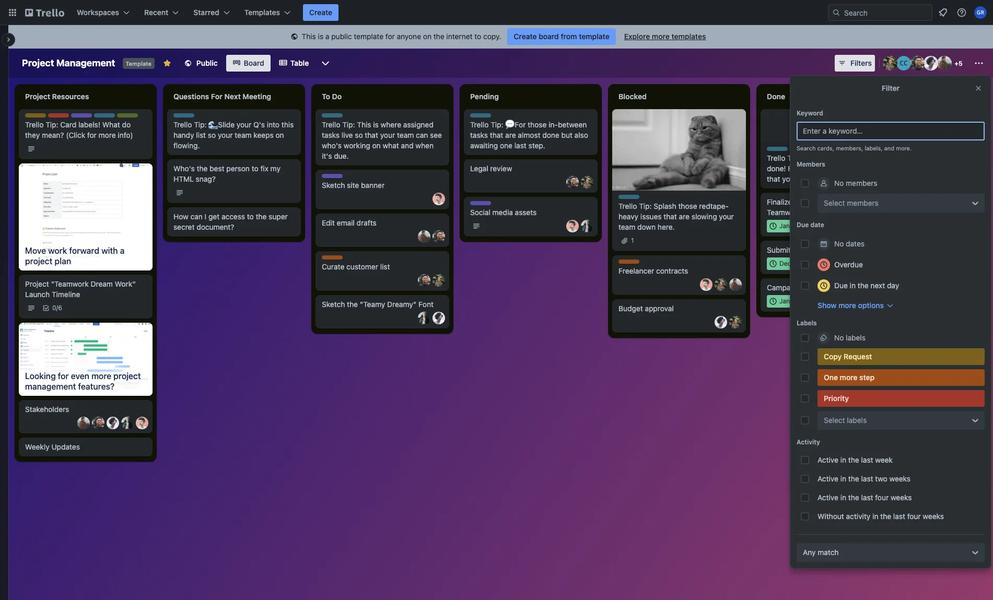 Task type: vqa. For each thing, say whether or not it's contained in the screenshot.
the Smith, on the bottom right of the page
no



Task type: describe. For each thing, give the bounding box(es) containing it.
janelle (janelle549) image down font
[[433, 312, 445, 325]]

dec
[[780, 260, 791, 268]]

activity
[[797, 438, 820, 446]]

filters button
[[835, 55, 875, 72]]

color: orange, title: "one more step" element for freelancer
[[619, 260, 640, 264]]

due date
[[797, 221, 824, 229]]

0 horizontal spatial is
[[318, 32, 324, 41]]

step
[[860, 373, 875, 382]]

project for project "teamwork dream work" launch timeline
[[25, 280, 49, 288]]

last inside trello tip trello tip: 💬for those in-between tasks that are almost done but also awaiting one last step.
[[515, 141, 527, 150]]

1 horizontal spatial todd (todd05497623) image
[[566, 220, 579, 233]]

the inside who's the best person to fix my html snag?
[[197, 164, 208, 173]]

0 horizontal spatial color: purple, title: "design team" element
[[71, 113, 110, 121]]

color: purple, title: "design team" element for social media assets
[[470, 201, 509, 209]]

project management
[[22, 57, 115, 68]]

filter
[[882, 84, 900, 92]]

almost
[[518, 131, 541, 140]]

those for slowing
[[679, 202, 697, 211]]

do
[[332, 92, 342, 101]]

janelle (janelle549) image down budget approval link
[[715, 316, 727, 329]]

select for select members
[[824, 199, 845, 207]]

priority design team
[[48, 113, 110, 121]]

due for due in the next day
[[835, 281, 848, 290]]

last for active in the last two weeks
[[861, 474, 873, 483]]

also
[[575, 131, 588, 140]]

tasks for live
[[322, 131, 340, 140]]

0 vertical spatial stephen (stephen11674280) image
[[878, 220, 890, 233]]

0 horizontal spatial stephen (stephen11674280) image
[[121, 417, 134, 429]]

brooke (brooke94205718) image
[[433, 274, 445, 287]]

resources
[[52, 92, 89, 101]]

your left q's
[[237, 120, 252, 129]]

on inside trello tip trello tip: 🌊slide your q's into this handy list so your team keeps on flowing.
[[276, 131, 284, 140]]

members,
[[836, 145, 863, 152]]

close popover image
[[975, 84, 983, 92]]

that inside trello tip trello tip: 💬for those in-between tasks that are almost done but also awaiting one last step.
[[490, 131, 503, 140]]

more inside trello tip: card labels! what do they mean? (click for more info)
[[99, 131, 116, 140]]

public
[[331, 32, 352, 41]]

more for show
[[839, 301, 856, 310]]

for inside trello tip: card labels! what do they mean? (click for more info)
[[87, 131, 97, 140]]

dream inside project "teamwork dream work" launch timeline
[[91, 280, 113, 288]]

looking for even more project management features?
[[25, 371, 141, 391]]

for inside the looking for even more project management features?
[[58, 371, 69, 381]]

site
[[347, 181, 359, 190]]

templates
[[244, 8, 280, 17]]

Enter a keyword… text field
[[797, 122, 985, 141]]

that inside trello tip trello tip: ✨ be proud! you're done! for all your finished tasks that your team has hustled on.
[[767, 175, 780, 183]]

budget approval
[[619, 304, 674, 313]]

team for sketch
[[345, 174, 361, 182]]

snag?
[[196, 175, 216, 183]]

switch to… image
[[7, 7, 18, 18]]

more for one
[[840, 373, 858, 382]]

color: orange, title: "one more step" element for curate
[[322, 256, 343, 260]]

approval
[[645, 304, 674, 313]]

is inside 'trello tip trello tip: this is where assigned tasks live so that your team can see who's working on what and when it's due.'
[[373, 120, 379, 129]]

9,
[[792, 222, 798, 230]]

project inside move work forward with a project plan
[[25, 257, 53, 266]]

0 horizontal spatial four
[[875, 493, 889, 502]]

create for create
[[309, 8, 332, 17]]

tip: for trello tip: this is where assigned tasks live so that your team can see who's working on what and when it's due.
[[342, 120, 355, 129]]

list inside trello tip trello tip: 🌊slide your q's into this handy list so your team keeps on flowing.
[[196, 131, 206, 140]]

2 template from the left
[[579, 32, 610, 41]]

1 vertical spatial stephen (stephen11674280) image
[[418, 312, 431, 325]]

updates
[[51, 442, 80, 451]]

campaign inside the campaign proposal link
[[767, 283, 801, 292]]

priority for priority
[[824, 394, 849, 403]]

priority for priority design team
[[48, 113, 70, 121]]

timeline
[[52, 290, 80, 299]]

more.
[[896, 145, 912, 152]]

q1
[[793, 246, 802, 254]]

2020 for campaign
[[799, 222, 815, 230]]

can inside how can i get access to the super secret document?
[[191, 212, 203, 221]]

name:
[[830, 198, 852, 206]]

the left "next"
[[858, 281, 869, 290]]

cards,
[[818, 145, 835, 152]]

has
[[818, 175, 830, 183]]

how can i get access to the super secret document?
[[173, 212, 288, 231]]

overdue
[[835, 260, 863, 269]]

more inside the looking for even more project management features?
[[91, 371, 111, 381]]

1 vertical spatial color: red, title: "priority" element
[[818, 390, 985, 407]]

chris (chris42642663) image down dates
[[849, 258, 861, 270]]

weeks for active in the last four weeks
[[891, 493, 912, 502]]

due.
[[334, 152, 349, 160]]

keyword
[[797, 109, 824, 117]]

in right "activity" at the bottom of the page
[[873, 512, 879, 521]]

team for redtape-
[[619, 223, 636, 231]]

the up the active in the last two weeks
[[849, 456, 859, 465]]

finalize campaign name: teamwork dream work ✨
[[767, 198, 856, 217]]

dec 17, 2019
[[780, 260, 817, 268]]

project inside the looking for even more project management features?
[[114, 371, 141, 381]]

1 vertical spatial four
[[908, 512, 921, 521]]

tip: inside trello tip trello tip: splash those redtape- heavy issues that are slowing your team down here.
[[639, 202, 652, 211]]

✨ inside trello tip trello tip: ✨ be proud! you're done! for all your finished tasks that your team has hustled on.
[[802, 154, 812, 163]]

Board name text field
[[17, 55, 120, 72]]

super
[[269, 212, 288, 221]]

edit email drafts link
[[322, 218, 443, 228]]

trello tip halp
[[94, 113, 131, 121]]

back to home image
[[25, 4, 64, 21]]

1 template from the left
[[354, 32, 384, 41]]

labels!
[[78, 120, 100, 129]]

create for create board from template
[[514, 32, 537, 41]]

your down 🌊slide
[[218, 131, 233, 140]]

jan 31, 2020
[[780, 297, 818, 305]]

chris (chris42642663) image for javier (javier85303346) icon related to edit email drafts
[[433, 230, 445, 243]]

color: sky, title: "trello tip" element for trello tip: splash those redtape- heavy issues that are slowing your team down here.
[[619, 195, 647, 203]]

select labels
[[824, 416, 867, 425]]

project resources
[[25, 92, 89, 101]]

questions
[[173, 92, 209, 101]]

2020 for proposal
[[802, 297, 818, 305]]

see
[[430, 131, 442, 140]]

move work forward with a project plan link
[[19, 241, 153, 271]]

teamwork
[[767, 208, 801, 217]]

tip: for trello tip: 💬for those in-between tasks that are almost done but also awaiting one last step.
[[491, 120, 503, 129]]

project for project management
[[22, 57, 54, 68]]

html
[[173, 175, 194, 183]]

color: sky, title: "trello tip" element for trello tip: this is where assigned tasks live so that your team can see who's working on what and when it's due.
[[322, 113, 350, 121]]

To Do text field
[[316, 88, 449, 105]]

for inside text box
[[211, 92, 223, 101]]

tip for trello tip: this is where assigned tasks live so that your team can see who's working on what and when it's due.
[[340, 113, 350, 121]]

for inside trello tip trello tip: ✨ be proud! you're done! for all your finished tasks that your team has hustled on.
[[788, 164, 799, 173]]

who's the best person to fix my html snag?
[[173, 164, 281, 183]]

janelle (janelle549) image
[[849, 220, 861, 233]]

1
[[631, 237, 634, 245]]

flowing.
[[173, 141, 200, 150]]

0 vertical spatial for
[[386, 32, 395, 41]]

trello tip trello tip: 🌊slide your q's into this handy list so your team keeps on flowing.
[[173, 113, 294, 150]]

team inside trello tip trello tip: ✨ be proud! you're done! for all your finished tasks that your team has hustled on.
[[799, 175, 816, 183]]

your down 'done!' on the right top of the page
[[782, 175, 797, 183]]

javier (javier85303346) image for edit email drafts
[[418, 230, 431, 243]]

0 horizontal spatial todd (todd05497623) image
[[433, 193, 445, 205]]

members for no members
[[846, 179, 878, 188]]

media
[[493, 208, 513, 217]]

done
[[543, 131, 560, 140]]

1 vertical spatial javier (javier85303346) image
[[729, 279, 742, 291]]

Blocked text field
[[612, 88, 746, 105]]

the left internet
[[434, 32, 445, 41]]

last for active in the last week
[[861, 456, 873, 465]]

submit q1 report link
[[767, 245, 888, 256]]

where
[[381, 120, 401, 129]]

search
[[797, 145, 816, 152]]

person
[[226, 164, 250, 173]]

curate
[[322, 262, 345, 271]]

labels
[[797, 319, 817, 327]]

date
[[811, 221, 824, 229]]

0 vertical spatial on
[[423, 32, 432, 41]]

0 / 6
[[52, 304, 62, 312]]

chris (chris42642663) image for javier (javier85303346) icon associated with stakeholders
[[92, 417, 105, 429]]

even
[[71, 371, 89, 381]]

campaign inside finalize campaign name: teamwork dream work ✨
[[794, 198, 828, 206]]

contracts
[[656, 266, 688, 275]]

color: orange, title: "one more step" element containing one more step
[[818, 369, 985, 386]]

design for social
[[470, 201, 491, 209]]

the inside sketch the "teamy dreamy" font link
[[347, 300, 358, 309]]

jan for finalize
[[780, 222, 790, 230]]

so inside 'trello tip trello tip: this is where assigned tasks live so that your team can see who's working on what and when it's due.'
[[355, 131, 363, 140]]

how can i get access to the super secret document? link
[[173, 212, 295, 233]]

match
[[818, 548, 839, 557]]

0 vertical spatial color: red, title: "priority" element
[[48, 113, 70, 121]]

one
[[824, 373, 838, 382]]

no for no dates
[[835, 239, 844, 248]]

tasks for that
[[470, 131, 488, 140]]

it's
[[322, 152, 332, 160]]

Pending text field
[[464, 88, 598, 105]]

0 vertical spatial chris (chris42642663) image
[[910, 56, 925, 71]]

0 vertical spatial this
[[302, 32, 316, 41]]

last for active in the last four weeks
[[861, 493, 873, 502]]

proud!
[[824, 154, 847, 163]]

info)
[[118, 131, 133, 140]]

chris (chris42642663) image down legal review link
[[566, 176, 579, 189]]

that inside 'trello tip trello tip: this is where assigned tasks live so that your team can see who's working on what and when it's due.'
[[365, 131, 378, 140]]

all
[[801, 164, 809, 173]]

your inside trello tip trello tip: splash those redtape- heavy issues that are slowing your team down here.
[[719, 212, 734, 221]]

team for social
[[493, 201, 509, 209]]

next
[[224, 92, 241, 101]]

sketch the "teamy dreamy" font link
[[322, 299, 443, 310]]

the down active in the last week
[[849, 474, 859, 483]]

the right "activity" at the bottom of the page
[[881, 512, 892, 521]]

✨ inside finalize campaign name: teamwork dream work ✨
[[847, 208, 856, 217]]

are for slowing
[[679, 212, 690, 221]]

more for explore
[[652, 32, 670, 41]]

greg robinson (gregrobinson96) image
[[975, 6, 987, 19]]

to inside who's the best person to fix my html snag?
[[252, 164, 259, 173]]

weeks for active in the last two weeks
[[890, 474, 911, 483]]

to inside how can i get access to the super secret document?
[[247, 212, 254, 221]]

move work forward with a project plan
[[25, 246, 125, 266]]

team for q's
[[235, 131, 252, 140]]

members for select members
[[847, 199, 879, 207]]

show more options
[[818, 301, 884, 310]]

this inside 'trello tip trello tip: this is where assigned tasks live so that your team can see who's working on what and when it's due.'
[[357, 120, 371, 129]]

in-
[[549, 120, 558, 129]]

trello tip: 🌊slide your q's into this handy list so your team keeps on flowing. link
[[173, 120, 295, 151]]

into
[[267, 120, 280, 129]]

team for where
[[397, 131, 414, 140]]



Task type: locate. For each thing, give the bounding box(es) containing it.
chris (chris42642663) image
[[566, 176, 579, 189], [433, 230, 445, 243], [849, 258, 861, 270], [878, 295, 890, 308], [92, 417, 105, 429]]

copy request
[[824, 352, 872, 361]]

0 vertical spatial priority
[[48, 113, 70, 121]]

move
[[25, 246, 46, 256]]

a inside move work forward with a project plan
[[120, 246, 125, 256]]

this is a public template for anyone on the internet to copy.
[[302, 32, 501, 41]]

0 horizontal spatial todd (todd05497623) image
[[136, 417, 148, 429]]

so inside trello tip trello tip: 🌊slide your q's into this handy list so your team keeps on flowing.
[[208, 131, 216, 140]]

1 vertical spatial for
[[788, 164, 799, 173]]

1 active from the top
[[818, 456, 839, 465]]

jan left 31, in the right of the page
[[780, 297, 790, 305]]

project inside project "teamwork dream work" launch timeline
[[25, 280, 49, 288]]

1 horizontal spatial stephen (stephen11674280) image
[[418, 312, 431, 325]]

project inside project management text field
[[22, 57, 54, 68]]

for up management
[[58, 371, 69, 381]]

0 horizontal spatial those
[[528, 120, 547, 129]]

1 vertical spatial team
[[345, 174, 361, 182]]

tip inside 'trello tip trello tip: this is where assigned tasks live so that your team can see who's working on what and when it's due.'
[[340, 113, 350, 121]]

stephen (stephen11674280) image
[[581, 220, 594, 233]]

no
[[835, 179, 844, 188], [835, 239, 844, 248], [835, 333, 844, 342]]

trello
[[94, 113, 111, 121], [173, 113, 190, 121], [322, 113, 339, 121], [470, 113, 487, 121], [25, 120, 44, 129], [173, 120, 192, 129], [322, 120, 340, 129], [470, 120, 489, 129], [767, 147, 784, 155], [767, 154, 786, 163], [619, 195, 636, 203], [619, 202, 637, 211]]

todd (todd05497623) image
[[566, 220, 579, 233], [700, 279, 713, 291], [136, 417, 148, 429]]

recent
[[144, 8, 168, 17]]

curate customer list link
[[322, 262, 443, 272]]

6
[[58, 304, 62, 312]]

members
[[846, 179, 878, 188], [847, 199, 879, 207]]

1 vertical spatial a
[[120, 246, 125, 256]]

1 so from the left
[[208, 131, 216, 140]]

anyone
[[397, 32, 421, 41]]

0 horizontal spatial tasks
[[322, 131, 340, 140]]

1 vertical spatial todd (todd05497623) image
[[863, 295, 876, 308]]

on
[[423, 32, 432, 41], [276, 131, 284, 140], [372, 141, 381, 150]]

team left keeps at the left
[[235, 131, 252, 140]]

stephen (stephen11674280) image down font
[[418, 312, 431, 325]]

tip
[[113, 113, 122, 121], [192, 113, 202, 121], [340, 113, 350, 121], [489, 113, 498, 121], [786, 147, 795, 155], [637, 195, 647, 203]]

1 horizontal spatial for
[[87, 131, 97, 140]]

no for no members
[[835, 179, 844, 188]]

last down almost
[[515, 141, 527, 150]]

create left board
[[514, 32, 537, 41]]

show more options button
[[818, 300, 895, 311]]

tasks inside 'trello tip trello tip: this is where assigned tasks live so that your team can see who's working on what and when it's due.'
[[322, 131, 340, 140]]

0 horizontal spatial team
[[94, 113, 110, 121]]

tip inside trello tip trello tip: 🌊slide your q's into this handy list so your team keeps on flowing.
[[192, 113, 202, 121]]

search image
[[832, 8, 841, 17]]

project for project resources
[[25, 92, 50, 101]]

0 horizontal spatial create
[[309, 8, 332, 17]]

select for select labels
[[824, 416, 845, 425]]

✨ down select members
[[847, 208, 856, 217]]

last down active in the last four weeks
[[894, 512, 906, 521]]

color: orange, title: "one more step" element up freelancer
[[619, 260, 640, 264]]

1 horizontal spatial due
[[835, 281, 848, 290]]

in for active in the last four weeks
[[841, 493, 847, 502]]

is
[[318, 32, 324, 41], [373, 120, 379, 129]]

chris (chris42642663) image for todd (todd05497623) icon to the right
[[878, 295, 890, 308]]

0 vertical spatial are
[[505, 131, 516, 140]]

looking
[[25, 371, 56, 381]]

trello tip trello tip: ✨ be proud! you're done! for all your finished tasks that your team has hustled on.
[[767, 147, 874, 183]]

active for active in the last week
[[818, 456, 839, 465]]

active down "activity"
[[818, 456, 839, 465]]

to right the access
[[247, 212, 254, 221]]

best
[[210, 164, 224, 173]]

tip for trello tip: 💬for those in-between tasks that are almost done but also awaiting one last step.
[[489, 113, 498, 121]]

2 active from the top
[[818, 474, 839, 483]]

2 sketch from the top
[[322, 300, 345, 309]]

design for sketch
[[322, 174, 343, 182]]

1 vertical spatial select
[[824, 416, 845, 425]]

todd (todd05497623) image
[[433, 193, 445, 205], [863, 295, 876, 308]]

what
[[383, 141, 399, 150]]

those up "slowing" on the top of page
[[679, 202, 697, 211]]

legal review
[[470, 164, 512, 173]]

jan 9, 2020
[[780, 222, 815, 230]]

slowing
[[692, 212, 717, 221]]

2 no from the top
[[835, 239, 844, 248]]

explore more templates link
[[618, 28, 712, 45]]

3 active from the top
[[818, 493, 839, 502]]

active in the last two weeks
[[818, 474, 911, 483]]

2 horizontal spatial team
[[493, 201, 509, 209]]

design
[[71, 113, 92, 121], [322, 174, 343, 182], [470, 201, 491, 209]]

color: yellow, title: "copy request" element
[[25, 113, 46, 118], [818, 349, 985, 365]]

to
[[322, 92, 330, 101]]

team right social
[[493, 201, 509, 209]]

campaign up due date
[[794, 198, 828, 206]]

show menu image
[[974, 58, 984, 68]]

no up copy
[[835, 333, 844, 342]]

customer
[[347, 262, 378, 271]]

more inside explore more templates link
[[652, 32, 670, 41]]

color: purple, title: "design team" element down project resources text field
[[71, 113, 110, 121]]

javier (javier85303346) image
[[878, 258, 890, 270], [729, 279, 742, 291]]

on left what
[[372, 141, 381, 150]]

in down active in the last week
[[841, 474, 847, 483]]

2020 right 31, in the right of the page
[[802, 297, 818, 305]]

tip: up live
[[342, 120, 355, 129]]

1 vertical spatial list
[[380, 262, 390, 271]]

team down all
[[799, 175, 816, 183]]

table link
[[273, 55, 315, 72]]

that inside trello tip trello tip: splash those redtape- heavy issues that are slowing your team down here.
[[664, 212, 677, 221]]

1 horizontal spatial this
[[357, 120, 371, 129]]

tip for trello tip: 🌊slide your q's into this handy list so your team keeps on flowing.
[[192, 113, 202, 121]]

primary element
[[0, 0, 993, 25]]

those
[[528, 120, 547, 129], [679, 202, 697, 211]]

more inside the show more options button
[[839, 301, 856, 310]]

edit email drafts
[[322, 218, 377, 227]]

trello inside trello tip: card labels! what do they mean? (click for more info)
[[25, 120, 44, 129]]

select members
[[824, 199, 879, 207]]

color: purple, title: "design team" element down due.
[[322, 174, 361, 182]]

done!
[[767, 164, 786, 173]]

done
[[767, 92, 785, 101]]

tasks inside trello tip trello tip: ✨ be proud! you're done! for all your finished tasks that your team has hustled on.
[[856, 164, 874, 173]]

1 horizontal spatial javier (javier85303346) image
[[418, 230, 431, 243]]

0 vertical spatial can
[[416, 131, 428, 140]]

pending
[[470, 92, 499, 101]]

team inside design team sketch site banner
[[345, 174, 361, 182]]

0 horizontal spatial color: red, title: "priority" element
[[48, 113, 70, 121]]

0 horizontal spatial are
[[505, 131, 516, 140]]

1 vertical spatial create
[[514, 32, 537, 41]]

1 select from the top
[[824, 199, 845, 207]]

color: yellow, title: "copy request" element up step
[[818, 349, 985, 365]]

1 horizontal spatial chris (chris42642663) image
[[910, 56, 925, 71]]

are inside trello tip trello tip: 💬for those in-between tasks that are almost done but also awaiting one last step.
[[505, 131, 516, 140]]

active down active in the last week
[[818, 474, 839, 483]]

color: sky, title: "trello tip" element for trello tip: ✨ be proud! you're done! for all your finished tasks that your team has hustled on.
[[767, 147, 795, 155]]

board
[[539, 32, 559, 41]]

color: orange, title: "one more step" element
[[322, 256, 343, 260], [619, 260, 640, 264], [818, 369, 985, 386]]

2 select from the top
[[824, 416, 845, 425]]

access
[[222, 212, 245, 221]]

2 jan from the top
[[780, 297, 790, 305]]

labels
[[846, 333, 866, 342], [847, 416, 867, 425]]

chris (chris42642663) image left brooke (brooke94205718) icon
[[418, 274, 431, 287]]

trello tip: splash those redtape- heavy issues that are slowing your team down here. link
[[619, 201, 740, 233]]

budget approval link
[[619, 304, 740, 314]]

team inside trello tip trello tip: splash those redtape- heavy issues that are slowing your team down here.
[[619, 223, 636, 231]]

janelle (janelle549) image down stakeholders link
[[107, 417, 119, 429]]

color: yellow, title: "copy request" element containing copy request
[[818, 349, 985, 365]]

tip: inside trello tip trello tip: 🌊slide your q's into this handy list so your team keeps on flowing.
[[194, 120, 207, 129]]

and inside 'trello tip trello tip: this is where assigned tasks live so that your team can see who's working on what and when it's due.'
[[401, 141, 414, 150]]

0 vertical spatial four
[[875, 493, 889, 502]]

1 horizontal spatial are
[[679, 212, 690, 221]]

are for almost
[[505, 131, 516, 140]]

1 horizontal spatial and
[[885, 145, 895, 152]]

last
[[515, 141, 527, 150], [861, 456, 873, 465], [861, 474, 873, 483], [861, 493, 873, 502], [894, 512, 906, 521]]

2 horizontal spatial tasks
[[856, 164, 874, 173]]

document?
[[197, 223, 234, 231]]

javier (javier85303346) image for stakeholders
[[77, 417, 90, 429]]

tip: up handy
[[194, 120, 207, 129]]

edit
[[322, 218, 335, 227]]

2 vertical spatial on
[[372, 141, 381, 150]]

2 vertical spatial for
[[58, 371, 69, 381]]

template
[[126, 60, 151, 67]]

those inside trello tip trello tip: 💬for those in-between tasks that are almost done but also awaiting one last step.
[[528, 120, 547, 129]]

to left copy.
[[475, 32, 481, 41]]

finalize
[[767, 198, 792, 206]]

trello tip: 💬for those in-between tasks that are almost done but also awaiting one last step. link
[[470, 120, 592, 151]]

legal review link
[[470, 164, 592, 174]]

✨ down search on the right top of page
[[802, 154, 812, 163]]

priority down one
[[824, 394, 849, 403]]

select up work
[[824, 199, 845, 207]]

awaiting
[[470, 141, 498, 150]]

live
[[342, 131, 353, 140]]

1 horizontal spatial is
[[373, 120, 379, 129]]

0 vertical spatial labels
[[846, 333, 866, 342]]

0 horizontal spatial project
[[25, 257, 53, 266]]

project up project resources
[[22, 57, 54, 68]]

search cards, members, labels, and more.
[[797, 145, 912, 152]]

1 vertical spatial campaign
[[767, 283, 801, 292]]

1 horizontal spatial list
[[380, 262, 390, 271]]

🌊slide
[[209, 120, 235, 129]]

0 horizontal spatial for
[[211, 92, 223, 101]]

stephen (stephen11674280) image
[[878, 220, 890, 233], [418, 312, 431, 325], [121, 417, 134, 429]]

1 vertical spatial no
[[835, 239, 844, 248]]

2020 right 9,
[[799, 222, 815, 230]]

1 horizontal spatial todd (todd05497623) image
[[863, 295, 876, 308]]

on.
[[859, 175, 870, 183]]

template right public
[[354, 32, 384, 41]]

curate customer list
[[322, 262, 390, 271]]

your down 'be'
[[811, 164, 826, 173]]

team inside trello tip trello tip: 🌊slide your q's into this handy list so your team keeps on flowing.
[[235, 131, 252, 140]]

team down heavy
[[619, 223, 636, 231]]

tip: for trello tip: 🌊slide your q's into this handy list so your team keeps on flowing.
[[194, 120, 207, 129]]

are left "slowing" on the top of page
[[679, 212, 690, 221]]

1 vertical spatial can
[[191, 212, 203, 221]]

sketch down "curate"
[[322, 300, 345, 309]]

1 vertical spatial design
[[322, 174, 343, 182]]

0 vertical spatial to
[[475, 32, 481, 41]]

0 vertical spatial jan
[[780, 222, 790, 230]]

janelle (janelle549) image
[[924, 56, 939, 71], [433, 312, 445, 325], [715, 316, 727, 329], [107, 417, 119, 429]]

your down redtape-
[[719, 212, 734, 221]]

due left date
[[797, 221, 809, 229]]

when
[[416, 141, 434, 150]]

request
[[844, 352, 872, 361]]

priority up the mean?
[[48, 113, 70, 121]]

2 vertical spatial weeks
[[923, 512, 944, 521]]

1 vertical spatial those
[[679, 202, 697, 211]]

open information menu image
[[957, 7, 967, 18]]

0 horizontal spatial chris (chris42642663) image
[[418, 274, 431, 287]]

color: purple, title: "design team" element down legal review
[[470, 201, 509, 209]]

0 vertical spatial members
[[846, 179, 878, 188]]

public
[[196, 59, 218, 67]]

that up one
[[490, 131, 503, 140]]

list right handy
[[196, 131, 206, 140]]

0 notifications image
[[937, 6, 949, 19]]

color: purple, title: "design team" element
[[71, 113, 110, 121], [322, 174, 361, 182], [470, 201, 509, 209]]

chris (chris42642663) image
[[910, 56, 925, 71], [418, 274, 431, 287]]

3 no from the top
[[835, 333, 844, 342]]

your up what
[[380, 131, 395, 140]]

working
[[344, 141, 370, 150]]

jan for campaign
[[780, 297, 790, 305]]

members down no members
[[847, 199, 879, 207]]

mean?
[[42, 131, 64, 140]]

a right with
[[120, 246, 125, 256]]

next
[[871, 281, 885, 290]]

tip inside trello tip trello tip: 💬for those in-between tasks that are almost done but also awaiting one last step.
[[489, 113, 498, 121]]

Search field
[[841, 5, 932, 20]]

star or unstar board image
[[163, 59, 171, 67]]

2 horizontal spatial for
[[386, 32, 395, 41]]

Project Resources text field
[[19, 88, 153, 105]]

color: sky, title: "trello tip" element for trello tip: 💬for those in-between tasks that are almost done but also awaiting one last step.
[[470, 113, 498, 121]]

sketch left site
[[322, 181, 345, 190]]

in for active in the last two weeks
[[841, 474, 847, 483]]

those inside trello tip trello tip: splash those redtape- heavy issues that are slowing your team down here.
[[679, 202, 697, 211]]

and right what
[[401, 141, 414, 150]]

1 vertical spatial chris (chris42642663) image
[[418, 274, 431, 287]]

0 vertical spatial javier (javier85303346) image
[[937, 56, 952, 71]]

0 vertical spatial project
[[22, 57, 54, 68]]

2 vertical spatial stephen (stephen11674280) image
[[121, 417, 134, 429]]

1 vertical spatial on
[[276, 131, 284, 140]]

1 horizontal spatial color: red, title: "priority" element
[[818, 390, 985, 407]]

1 vertical spatial for
[[87, 131, 97, 140]]

team down assigned
[[397, 131, 414, 140]]

keeps
[[254, 131, 274, 140]]

are inside trello tip trello tip: splash those redtape- heavy issues that are slowing your team down here.
[[679, 212, 690, 221]]

sketch inside design team sketch site banner
[[322, 181, 345, 190]]

proposal
[[803, 283, 833, 292]]

1 horizontal spatial a
[[326, 32, 329, 41]]

javier (javier85303346) image
[[937, 56, 952, 71], [418, 230, 431, 243], [77, 417, 90, 429]]

Done text field
[[761, 88, 895, 105]]

the up "activity" at the bottom of the page
[[849, 493, 859, 502]]

campaign up 31, in the right of the page
[[767, 283, 801, 292]]

to left fix on the top left of the page
[[252, 164, 259, 173]]

on right anyone
[[423, 32, 432, 41]]

chris (chris42642663) image left +
[[910, 56, 925, 71]]

recent button
[[138, 4, 185, 21]]

budget
[[619, 304, 643, 313]]

0 vertical spatial ✨
[[802, 154, 812, 163]]

active for active in the last four weeks
[[818, 493, 839, 502]]

1 jan from the top
[[780, 222, 790, 230]]

more up 'features?'
[[91, 371, 111, 381]]

0 horizontal spatial design
[[71, 113, 92, 121]]

design inside the design team social media assets
[[470, 201, 491, 209]]

project up launch
[[25, 280, 49, 288]]

team inside 'trello tip trello tip: this is where assigned tasks live so that your team can see who's working on what and when it's due.'
[[397, 131, 414, 140]]

the up snag?
[[197, 164, 208, 173]]

those for almost
[[528, 120, 547, 129]]

in for active in the last week
[[841, 456, 847, 465]]

color: yellow, title: "copy request" element up the 'they'
[[25, 113, 46, 118]]

tip: down search on the right top of page
[[788, 154, 800, 163]]

project inside project resources text field
[[25, 92, 50, 101]]

tip inside trello tip trello tip: splash those redtape- heavy issues that are slowing your team down here.
[[637, 195, 647, 203]]

brooke (brooke94205718) image
[[883, 56, 898, 71], [581, 176, 594, 189], [863, 220, 876, 233], [863, 258, 876, 270], [715, 279, 727, 291], [729, 316, 742, 329]]

tip: inside 'trello tip trello tip: this is where assigned tasks live so that your team can see who's working on what and when it's due.'
[[342, 120, 355, 129]]

is left "where"
[[373, 120, 379, 129]]

a
[[326, 32, 329, 41], [120, 246, 125, 256]]

tasks up the who's
[[322, 131, 340, 140]]

so up working
[[355, 131, 363, 140]]

dream left work" on the top
[[91, 280, 113, 288]]

0 horizontal spatial color: yellow, title: "copy request" element
[[25, 113, 46, 118]]

active for active in the last two weeks
[[818, 474, 839, 483]]

0 horizontal spatial due
[[797, 221, 809, 229]]

0 vertical spatial those
[[528, 120, 547, 129]]

on inside 'trello tip trello tip: this is where assigned tasks live so that your team can see who's working on what and when it's due.'
[[372, 141, 381, 150]]

1 horizontal spatial so
[[355, 131, 363, 140]]

without activity in the last four weeks
[[818, 512, 944, 521]]

✨
[[802, 154, 812, 163], [847, 208, 856, 217]]

tip: up "issues"
[[639, 202, 652, 211]]

tip inside trello tip trello tip: ✨ be proud! you're done! for all your finished tasks that your team has hustled on.
[[786, 147, 795, 155]]

week
[[875, 456, 893, 465]]

2 horizontal spatial todd (todd05497623) image
[[700, 279, 713, 291]]

tip: inside trello tip trello tip: 💬for those in-between tasks that are almost done but also awaiting one last step.
[[491, 120, 503, 129]]

for left all
[[788, 164, 799, 173]]

0 horizontal spatial list
[[196, 131, 206, 140]]

this right sm icon
[[302, 32, 316, 41]]

1 horizontal spatial tasks
[[470, 131, 488, 140]]

javier (javier85303346) image left +
[[937, 56, 952, 71]]

this up working
[[357, 120, 371, 129]]

team inside the design team social media assets
[[493, 201, 509, 209]]

submit
[[767, 246, 791, 254]]

management
[[25, 382, 76, 391]]

due for due date
[[797, 221, 809, 229]]

1 horizontal spatial template
[[579, 32, 610, 41]]

2 horizontal spatial javier (javier85303346) image
[[937, 56, 952, 71]]

the inside how can i get access to the super secret document?
[[256, 212, 267, 221]]

step.
[[529, 141, 545, 150]]

who's
[[322, 141, 342, 150]]

the left 'super'
[[256, 212, 267, 221]]

color: lime, title: "halp" element
[[117, 113, 138, 121]]

project up 'features?'
[[114, 371, 141, 381]]

1 horizontal spatial ✨
[[847, 208, 856, 217]]

internet
[[446, 32, 473, 41]]

0 vertical spatial todd (todd05497623) image
[[433, 193, 445, 205]]

0 horizontal spatial color: orange, title: "one more step" element
[[322, 256, 343, 260]]

your
[[237, 120, 252, 129], [218, 131, 233, 140], [380, 131, 395, 140], [811, 164, 826, 173], [782, 175, 797, 183], [719, 212, 734, 221]]

tasks
[[322, 131, 340, 140], [470, 131, 488, 140], [856, 164, 874, 173]]

tip: inside trello tip trello tip: ✨ be proud! you're done! for all your finished tasks that your team has hustled on.
[[788, 154, 800, 163]]

1 horizontal spatial for
[[788, 164, 799, 173]]

1 vertical spatial weeks
[[891, 493, 912, 502]]

1 horizontal spatial team
[[345, 174, 361, 182]]

can left i
[[191, 212, 203, 221]]

2 horizontal spatial design
[[470, 201, 491, 209]]

sketch inside sketch the "teamy dreamy" font link
[[322, 300, 345, 309]]

day
[[887, 281, 899, 290]]

2 so from the left
[[355, 131, 363, 140]]

1 horizontal spatial color: yellow, title: "copy request" element
[[818, 349, 985, 365]]

2019
[[802, 260, 817, 268]]

sketch
[[322, 181, 345, 190], [322, 300, 345, 309]]

that up working
[[365, 131, 378, 140]]

your inside 'trello tip trello tip: this is where assigned tasks live so that your team can see who's working on what and when it's due.'
[[380, 131, 395, 140]]

2 horizontal spatial stephen (stephen11674280) image
[[878, 220, 890, 233]]

color: sky, title: "trello tip" element
[[94, 113, 122, 121], [173, 113, 202, 121], [322, 113, 350, 121], [470, 113, 498, 121], [767, 147, 795, 155], [619, 195, 647, 203]]

team left halp
[[94, 113, 110, 121]]

0 horizontal spatial can
[[191, 212, 203, 221]]

color: red, title: "priority" element down step
[[818, 390, 985, 407]]

color: red, title: "priority" element
[[48, 113, 70, 121], [818, 390, 985, 407]]

that
[[365, 131, 378, 140], [490, 131, 503, 140], [767, 175, 780, 183], [664, 212, 677, 221]]

color: sky, title: "trello tip" element for trello tip: 🌊slide your q's into this handy list so your team keeps on flowing.
[[173, 113, 202, 121]]

janelle (janelle549) image left +
[[924, 56, 939, 71]]

chris (chris42642663) image down "next"
[[878, 295, 890, 308]]

more right one
[[840, 373, 858, 382]]

no for no labels
[[835, 333, 844, 342]]

1 vertical spatial sketch
[[322, 300, 345, 309]]

color: purple, title: "design team" element for sketch site banner
[[322, 174, 361, 182]]

1 horizontal spatial those
[[679, 202, 697, 211]]

1 sketch from the top
[[322, 181, 345, 190]]

0 vertical spatial a
[[326, 32, 329, 41]]

2 vertical spatial javier (javier85303346) image
[[77, 417, 90, 429]]

+
[[955, 60, 959, 67]]

in for due in the next day
[[850, 281, 856, 290]]

2 vertical spatial to
[[247, 212, 254, 221]]

2 vertical spatial color: purple, title: "design team" element
[[470, 201, 509, 209]]

q's
[[254, 120, 265, 129]]

my
[[271, 164, 281, 173]]

design inside design team sketch site banner
[[322, 174, 343, 182]]

1 vertical spatial this
[[357, 120, 371, 129]]

tip: for trello tip: ✨ be proud! you're done! for all your finished tasks that your team has hustled on.
[[788, 154, 800, 163]]

active
[[818, 456, 839, 465], [818, 474, 839, 483], [818, 493, 839, 502]]

0 vertical spatial team
[[94, 113, 110, 121]]

template
[[354, 32, 384, 41], [579, 32, 610, 41]]

1 vertical spatial are
[[679, 212, 690, 221]]

jan left 9,
[[780, 222, 790, 230]]

last left two
[[861, 474, 873, 483]]

can inside 'trello tip trello tip: this is where assigned tasks live so that your team can see who's working on what and when it's due.'
[[416, 131, 428, 140]]

last left week
[[861, 456, 873, 465]]

tasks inside trello tip trello tip: 💬for those in-between tasks that are almost done but also awaiting one last step.
[[470, 131, 488, 140]]

tip: inside trello tip: card labels! what do they mean? (click for more info)
[[46, 120, 58, 129]]

team
[[235, 131, 252, 140], [397, 131, 414, 140], [799, 175, 816, 183], [619, 223, 636, 231]]

tip for trello tip: ✨ be proud! you're done! for all your finished tasks that your team has hustled on.
[[786, 147, 795, 155]]

1 horizontal spatial color: purple, title: "design team" element
[[322, 174, 361, 182]]

stakeholders link
[[25, 404, 146, 415]]

email
[[337, 218, 355, 227]]

labels for no labels
[[846, 333, 866, 342]]

project down move
[[25, 257, 53, 266]]

dream inside finalize campaign name: teamwork dream work ✨
[[803, 208, 826, 217]]

2 vertical spatial todd (todd05497623) image
[[136, 417, 148, 429]]

in up the active in the last two weeks
[[841, 456, 847, 465]]

team left banner
[[345, 174, 361, 182]]

chris (chris42642663) image down stakeholders link
[[92, 417, 105, 429]]

tip: left 💬for in the right top of the page
[[491, 120, 503, 129]]

blocked
[[619, 92, 647, 101]]

1 vertical spatial dream
[[91, 280, 113, 288]]

2 horizontal spatial on
[[423, 32, 432, 41]]

for left anyone
[[386, 32, 395, 41]]

redtape-
[[699, 202, 729, 211]]

2 vertical spatial design
[[470, 201, 491, 209]]

a left public
[[326, 32, 329, 41]]

color: red, title: "priority" element up the mean?
[[48, 113, 70, 121]]

Questions For Next Meeting text field
[[167, 88, 301, 105]]

tasks up the awaiting
[[470, 131, 488, 140]]

sm image
[[289, 32, 300, 42]]

0 horizontal spatial dream
[[91, 280, 113, 288]]

2 vertical spatial active
[[818, 493, 839, 502]]

and left more.
[[885, 145, 895, 152]]

0 vertical spatial select
[[824, 199, 845, 207]]

i
[[205, 212, 207, 221]]

labels for select labels
[[847, 416, 867, 425]]

0 vertical spatial color: yellow, title: "copy request" element
[[25, 113, 46, 118]]

submit q1 report
[[767, 246, 824, 254]]

create inside button
[[309, 8, 332, 17]]

you're
[[848, 154, 870, 163]]

1 horizontal spatial javier (javier85303346) image
[[878, 258, 890, 270]]

customize views image
[[320, 58, 331, 68]]

no down finished
[[835, 179, 844, 188]]

caity (caity) image
[[897, 56, 911, 71]]

so
[[208, 131, 216, 140], [355, 131, 363, 140]]

to do
[[322, 92, 342, 101]]

1 no from the top
[[835, 179, 844, 188]]

no left dates
[[835, 239, 844, 248]]



